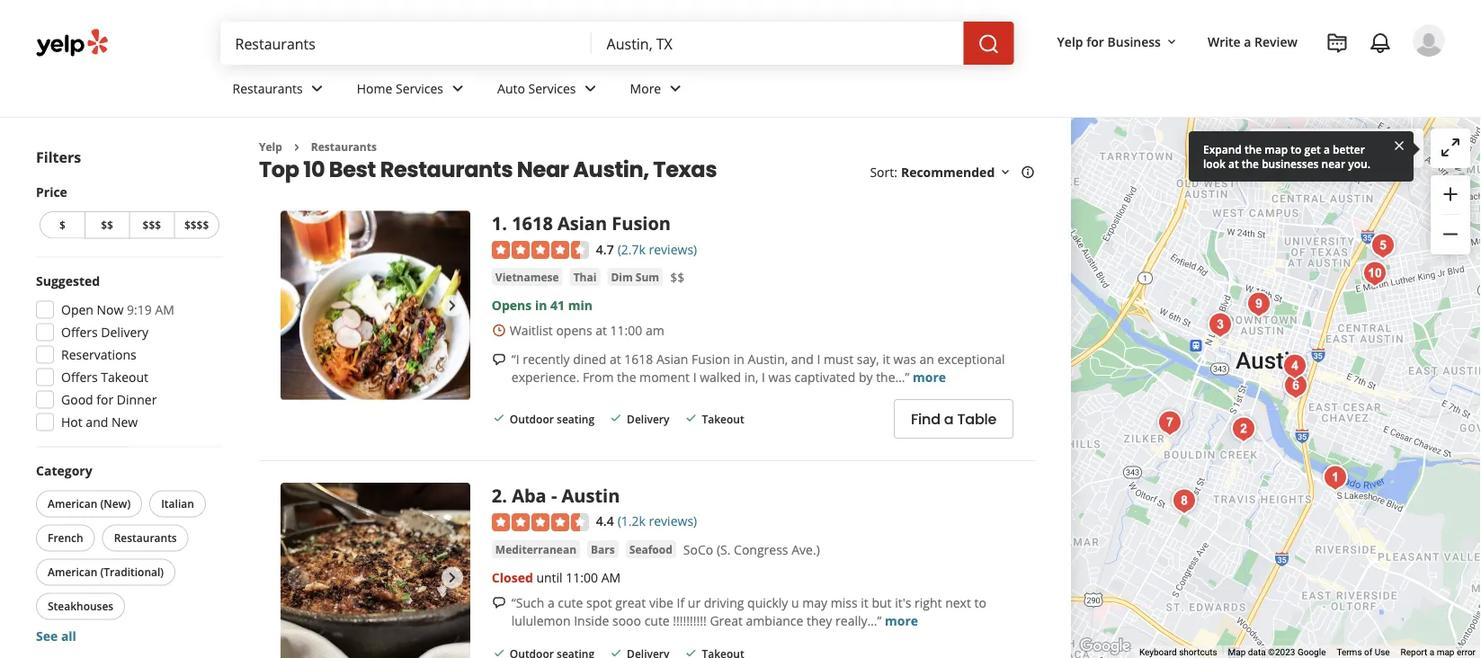 Task type: locate. For each thing, give the bounding box(es) containing it.
1 horizontal spatial 1618
[[625, 350, 653, 368]]

1 vertical spatial 16 checkmark v2 image
[[609, 646, 623, 658]]

businesses
[[1262, 156, 1319, 171]]

american
[[48, 497, 97, 511], [48, 565, 97, 580]]

u
[[792, 594, 799, 611]]

italian
[[161, 497, 194, 511]]

2 slideshow element from the top
[[281, 483, 470, 658]]

2 none field from the left
[[607, 33, 950, 53]]

1 vertical spatial fusion
[[692, 350, 731, 368]]

16 speech v2 image left "i
[[492, 353, 506, 367]]

recently
[[523, 350, 570, 368]]

home services
[[357, 80, 443, 97]]

was
[[894, 350, 916, 368], [769, 368, 792, 386]]

0 horizontal spatial takeout
[[101, 369, 148, 386]]

takeout down walked
[[702, 411, 745, 426]]

0 horizontal spatial $$
[[101, 218, 113, 233]]

delivery
[[101, 324, 148, 341], [627, 411, 670, 426]]

0 vertical spatial group
[[1431, 175, 1471, 255]]

offers up "good"
[[61, 369, 98, 386]]

3 24 chevron down v2 image from the left
[[580, 78, 601, 99]]

map left 'error'
[[1437, 647, 1455, 658]]

more down an
[[913, 368, 946, 386]]

restaurants inside 'button'
[[114, 531, 177, 546]]

2 horizontal spatial map
[[1437, 647, 1455, 658]]

services inside "home services" link
[[396, 80, 443, 97]]

1 american from the top
[[48, 497, 97, 511]]

good
[[61, 391, 93, 408]]

la plancha image
[[1357, 256, 1393, 292]]

0 horizontal spatial services
[[396, 80, 443, 97]]

american down french button
[[48, 565, 97, 580]]

cute
[[558, 594, 583, 611], [645, 612, 670, 629]]

map for to
[[1265, 142, 1288, 157]]

asian
[[558, 211, 607, 236], [657, 350, 688, 368]]

4.4 star rating image
[[492, 513, 589, 531]]

write
[[1208, 33, 1241, 50]]

$ button
[[40, 211, 84, 239]]

restaurants up yelp link
[[233, 80, 303, 97]]

for inside button
[[1087, 33, 1105, 50]]

map for moves
[[1345, 140, 1371, 157]]

16 chevron down v2 image inside recommended dropdown button
[[999, 165, 1013, 180]]

1 none field from the left
[[235, 33, 578, 53]]

1 reviews) from the top
[[649, 241, 697, 258]]

2 reviews) from the top
[[649, 513, 697, 530]]

slideshow element for 2
[[281, 483, 470, 658]]

a right find
[[944, 409, 954, 430]]

Find text field
[[235, 33, 578, 53]]

. for 2
[[502, 483, 507, 508]]

16 chevron down v2 image right business
[[1165, 35, 1179, 49]]

None field
[[235, 33, 578, 53], [607, 33, 950, 53]]

am up spot at the bottom left
[[601, 569, 621, 586]]

1 . from the top
[[502, 211, 507, 236]]

1 horizontal spatial 24 chevron down v2 image
[[447, 78, 469, 99]]

offers for offers takeout
[[61, 369, 98, 386]]

. left aba
[[502, 483, 507, 508]]

a
[[1244, 33, 1252, 50], [1324, 142, 1330, 157], [944, 409, 954, 430], [548, 594, 555, 611], [1430, 647, 1435, 658]]

1 vertical spatial reviews)
[[649, 513, 697, 530]]

1 horizontal spatial 11:00
[[610, 322, 643, 339]]

table
[[957, 409, 997, 430]]

16 checkmark v2 image left outdoor at the bottom left
[[492, 411, 506, 426]]

notifications image
[[1370, 32, 1392, 54]]

at right look
[[1229, 156, 1239, 171]]

0 vertical spatial reviews)
[[649, 241, 697, 258]]

$$$
[[143, 218, 161, 233]]

seating
[[557, 411, 595, 426]]

driving
[[704, 594, 744, 611]]

a inside expand the map to get a better look at the businesses near you.
[[1324, 142, 1330, 157]]

more for an
[[913, 368, 946, 386]]

a inside "such a cute spot great vibe  if ur driving quickly u may miss it but it's right next to lululemon    inside sooo cute !!!!!!!!!! great ambiance they really…"
[[548, 594, 555, 611]]

for left business
[[1087, 33, 1105, 50]]

the right look
[[1242, 156, 1259, 171]]

0 vertical spatial for
[[1087, 33, 1105, 50]]

use
[[1375, 647, 1390, 658]]

offers takeout
[[61, 369, 148, 386]]

and right hot
[[86, 414, 108, 431]]

restaurants link up yelp link
[[218, 65, 342, 117]]

dim sum
[[611, 269, 659, 284]]

american for american (traditional)
[[48, 565, 97, 580]]

0 horizontal spatial at
[[596, 322, 607, 339]]

0 vertical spatial was
[[894, 350, 916, 368]]

2 16 speech v2 image from the top
[[492, 596, 506, 610]]

previous image for 2
[[288, 567, 309, 589]]

0 vertical spatial to
[[1291, 142, 1302, 157]]

24 chevron down v2 image for home services
[[447, 78, 469, 99]]

for
[[1087, 33, 1105, 50], [97, 391, 114, 408]]

group
[[1431, 175, 1471, 255], [31, 272, 223, 437], [32, 462, 223, 645]]

1 vertical spatial it
[[861, 594, 869, 611]]

1618 asian fusion image
[[281, 211, 470, 401], [1318, 460, 1354, 496]]

closed
[[492, 569, 533, 586]]

previous image
[[288, 295, 309, 316], [288, 567, 309, 589]]

1 vertical spatial more link
[[885, 612, 919, 629]]

keyboard
[[1140, 647, 1177, 658]]

business
[[1108, 33, 1161, 50]]

restaurants
[[233, 80, 303, 97], [311, 139, 377, 154], [380, 154, 513, 184], [114, 531, 177, 546]]

hot
[[61, 414, 83, 431]]

cute up inside
[[558, 594, 583, 611]]

1 horizontal spatial none field
[[607, 33, 950, 53]]

i
[[817, 350, 821, 368], [693, 368, 697, 386], [762, 368, 765, 386]]

i left walked
[[693, 368, 697, 386]]

waitlist opens at 11:00 am
[[510, 322, 665, 339]]

great
[[710, 612, 743, 629]]

2 american from the top
[[48, 565, 97, 580]]

to inside expand the map to get a better look at the businesses near you.
[[1291, 142, 1302, 157]]

opens in 41 min
[[492, 296, 593, 314]]

more down it's
[[885, 612, 919, 629]]

0 horizontal spatial to
[[975, 594, 987, 611]]

slideshow element
[[281, 211, 470, 401], [281, 483, 470, 658]]

1618 up moment on the left of page
[[625, 350, 653, 368]]

24 chevron down v2 image left 'auto' at left
[[447, 78, 469, 99]]

1 24 chevron down v2 image from the left
[[306, 78, 328, 99]]

sooo
[[613, 612, 641, 629]]

offers down open
[[61, 324, 98, 341]]

.
[[502, 211, 507, 236], [502, 483, 507, 508]]

look
[[1204, 156, 1226, 171]]

0 horizontal spatial none field
[[235, 33, 578, 53]]

reviews)
[[649, 241, 697, 258], [649, 513, 697, 530]]

$$ right sum
[[670, 269, 685, 286]]

0 horizontal spatial 11:00
[[566, 569, 598, 586]]

2 offers from the top
[[61, 369, 98, 386]]

home services link
[[342, 65, 483, 117]]

2 horizontal spatial 24 chevron down v2 image
[[580, 78, 601, 99]]

16 checkmark v2 image
[[492, 411, 506, 426], [684, 411, 698, 426], [492, 646, 506, 658], [684, 646, 698, 658]]

was right "in," on the right bottom of the page
[[769, 368, 792, 386]]

it right 'say,'
[[883, 350, 890, 368]]

the inside "i recently dined at 1618 asian fusion in austin, and i must say, it was an exceptional experience. from the moment i walked in, i was captivated by the…"
[[617, 368, 636, 386]]

it inside "i recently dined at 1618 asian fusion in austin, and i must say, it was an exceptional experience. from the moment i walked in, i was captivated by the…"
[[883, 350, 890, 368]]

waitlist
[[510, 322, 553, 339]]

1618 inside "i recently dined at 1618 asian fusion in austin, and i must say, it was an exceptional experience. from the moment i walked in, i was captivated by the…"
[[625, 350, 653, 368]]

0 vertical spatial delivery
[[101, 324, 148, 341]]

it left 'but'
[[861, 594, 869, 611]]

0 horizontal spatial it
[[861, 594, 869, 611]]

41
[[551, 296, 565, 314]]

1 vertical spatial yelp
[[259, 139, 282, 154]]

cute down vibe
[[645, 612, 670, 629]]

restaurants up (traditional)
[[114, 531, 177, 546]]

seafood button
[[626, 540, 676, 558]]

phoebe's diner image
[[1241, 286, 1277, 322]]

it for but
[[861, 594, 869, 611]]

1 vertical spatial 11:00
[[566, 569, 598, 586]]

fusion up (2.7k on the top left of page
[[612, 211, 671, 236]]

none field up home services
[[235, 33, 578, 53]]

16 checkmark v2 image down sooo on the left
[[609, 646, 623, 658]]

more link down an
[[913, 368, 946, 386]]

suggested
[[36, 273, 100, 290]]

1 horizontal spatial fusion
[[692, 350, 731, 368]]

9:19
[[127, 301, 152, 318]]

google image
[[1076, 635, 1135, 658]]

2 . from the top
[[502, 483, 507, 508]]

close image
[[1392, 137, 1407, 153]]

2 previous image from the top
[[288, 567, 309, 589]]

1 vertical spatial am
[[601, 569, 621, 586]]

. for 1
[[502, 211, 507, 236]]

1 horizontal spatial 1618 asian fusion image
[[1318, 460, 1354, 496]]

keyboard shortcuts
[[1140, 647, 1218, 658]]

map left get on the right
[[1265, 142, 1288, 157]]

near
[[1322, 156, 1346, 171]]

0 horizontal spatial delivery
[[101, 324, 148, 341]]

error
[[1457, 647, 1476, 658]]

4.4
[[596, 513, 614, 530]]

1 horizontal spatial at
[[610, 350, 621, 368]]

moonshine patio bar & grill image
[[1277, 349, 1313, 385]]

1 horizontal spatial 16 chevron down v2 image
[[1165, 35, 1179, 49]]

in up "in," on the right bottom of the page
[[734, 350, 745, 368]]

16 chevron down v2 image left 16 info v2 image
[[999, 165, 1013, 180]]

(2.7k reviews)
[[618, 241, 697, 258]]

0 vertical spatial it
[[883, 350, 890, 368]]

yelp for business button
[[1050, 25, 1186, 58]]

yelp left 16 chevron right v2 icon
[[259, 139, 282, 154]]

asian up the 4.7 link
[[558, 211, 607, 236]]

2 vertical spatial at
[[610, 350, 621, 368]]

services
[[396, 80, 443, 97], [528, 80, 576, 97]]

16 checkmark v2 image down moment on the left of page
[[684, 411, 698, 426]]

a for "such a cute spot great vibe  if ur driving quickly u may miss it but it's right next to lululemon    inside sooo cute !!!!!!!!!! great ambiance they really…"
[[548, 594, 555, 611]]

16 chevron down v2 image for recommended
[[999, 165, 1013, 180]]

a right write
[[1244, 33, 1252, 50]]

to right next
[[975, 594, 987, 611]]

i right "in," on the right bottom of the page
[[762, 368, 765, 386]]

. up 4.7 star rating image
[[502, 211, 507, 236]]

1 horizontal spatial map
[[1345, 140, 1371, 157]]

1 horizontal spatial to
[[1291, 142, 1302, 157]]

auto
[[497, 80, 525, 97]]

1 services from the left
[[396, 80, 443, 97]]

new
[[111, 414, 138, 431]]

1 vertical spatial group
[[31, 272, 223, 437]]

16 speech v2 image for "such
[[492, 596, 506, 610]]

0 vertical spatial .
[[502, 211, 507, 236]]

0 horizontal spatial yelp
[[259, 139, 282, 154]]

american down 'category'
[[48, 497, 97, 511]]

until
[[536, 569, 563, 586]]

a right get on the right
[[1324, 142, 1330, 157]]

a for find a table
[[944, 409, 954, 430]]

0 vertical spatial american
[[48, 497, 97, 511]]

none field up business categories element
[[607, 33, 950, 53]]

24 chevron down v2 image inside auto services "link"
[[580, 78, 601, 99]]

0 vertical spatial more link
[[913, 368, 946, 386]]

services right home at the top
[[396, 80, 443, 97]]

restaurants right 16 chevron right v2 icon
[[311, 139, 377, 154]]

it inside "such a cute spot great vibe  if ur driving quickly u may miss it but it's right next to lululemon    inside sooo cute !!!!!!!!!! great ambiance they really…"
[[861, 594, 869, 611]]

2 24 chevron down v2 image from the left
[[447, 78, 469, 99]]

and up captivated
[[791, 350, 814, 368]]

vietnamese link
[[492, 268, 563, 286]]

at right 'opens' at the left of page
[[596, 322, 607, 339]]

1 vertical spatial for
[[97, 391, 114, 408]]

in left "41"
[[535, 296, 547, 314]]

terms of use
[[1337, 647, 1390, 658]]

1 vertical spatial 16 speech v2 image
[[492, 596, 506, 610]]

am right the 9:19
[[155, 301, 175, 318]]

keyboard shortcuts button
[[1140, 646, 1218, 658]]

good for dinner
[[61, 391, 157, 408]]

user actions element
[[1043, 23, 1471, 133]]

0 vertical spatial 11:00
[[610, 322, 643, 339]]

1 slideshow element from the top
[[281, 211, 470, 401]]

fusion
[[612, 211, 671, 236], [692, 350, 731, 368]]

asian up moment on the left of page
[[657, 350, 688, 368]]

1 vertical spatial asian
[[657, 350, 688, 368]]

$$$$ button
[[174, 211, 219, 239]]

1 vertical spatial takeout
[[702, 411, 745, 426]]

1 vertical spatial american
[[48, 565, 97, 580]]

expand
[[1204, 142, 1242, 157]]

more link
[[616, 65, 701, 117]]

austin, inside "i recently dined at 1618 asian fusion in austin, and i must say, it was an exceptional experience. from the moment i walked in, i was captivated by the…"
[[748, 350, 788, 368]]

0 horizontal spatial 1618 asian fusion image
[[281, 211, 470, 401]]

1 offers from the top
[[61, 324, 98, 341]]

Near text field
[[607, 33, 950, 53]]

0 vertical spatial slideshow element
[[281, 211, 470, 401]]

american (new) button
[[36, 491, 142, 518]]

reviews) up seafood at left
[[649, 513, 697, 530]]

delivery down moment on the left of page
[[627, 411, 670, 426]]

fusion inside "i recently dined at 1618 asian fusion in austin, and i must say, it was an exceptional experience. from the moment i walked in, i was captivated by the…"
[[692, 350, 731, 368]]

1 vertical spatial was
[[769, 368, 792, 386]]

1 vertical spatial in
[[734, 350, 745, 368]]

the right 'from'
[[617, 368, 636, 386]]

1 vertical spatial more
[[885, 612, 919, 629]]

None search field
[[221, 22, 1018, 65]]

reviews) up sum
[[649, 241, 697, 258]]

mediterranean
[[495, 542, 577, 557]]

16 speech v2 image left "such
[[492, 596, 506, 610]]

1 vertical spatial previous image
[[288, 567, 309, 589]]

thai link
[[570, 268, 600, 286]]

to left get on the right
[[1291, 142, 1302, 157]]

2 services from the left
[[528, 80, 576, 97]]

0 vertical spatial cute
[[558, 594, 583, 611]]

they
[[807, 612, 832, 629]]

1618 asian fusion link
[[512, 211, 671, 236]]

16 speech v2 image for "i
[[492, 353, 506, 367]]

1 horizontal spatial am
[[601, 569, 621, 586]]

0 vertical spatial more
[[913, 368, 946, 386]]

!!!!!!!!!!
[[673, 612, 707, 629]]

0 vertical spatial at
[[1229, 156, 1239, 171]]

16 chevron down v2 image
[[1165, 35, 1179, 49], [999, 165, 1013, 180]]

1 vertical spatial 1618 asian fusion image
[[1318, 460, 1354, 496]]

services right 'auto' at left
[[528, 80, 576, 97]]

a up lululemon
[[548, 594, 555, 611]]

$$ left $$$ button
[[101, 218, 113, 233]]

aba - austin image
[[1226, 412, 1262, 448]]

1 16 speech v2 image from the top
[[492, 353, 506, 367]]

24 chevron down v2 image
[[306, 78, 328, 99], [447, 78, 469, 99], [580, 78, 601, 99]]

fusion up walked
[[692, 350, 731, 368]]

16 clock v2 image
[[492, 323, 506, 338]]

salty sow image
[[1366, 228, 1402, 264]]

1 horizontal spatial yelp
[[1057, 33, 1084, 50]]

zoom out image
[[1440, 223, 1462, 245]]

0 vertical spatial and
[[791, 350, 814, 368]]

0 horizontal spatial 1618
[[512, 211, 553, 236]]

0 vertical spatial yelp
[[1057, 33, 1084, 50]]

at inside "i recently dined at 1618 asian fusion in austin, and i must say, it was an exceptional experience. from the moment i walked in, i was captivated by the…"
[[610, 350, 621, 368]]

1 vertical spatial 1618
[[625, 350, 653, 368]]

4.4 link
[[596, 511, 614, 530]]

1 vertical spatial delivery
[[627, 411, 670, 426]]

anthem image
[[1278, 368, 1314, 404]]

was up the…"
[[894, 350, 916, 368]]

24 chevron down v2 image right the auto services at top
[[580, 78, 601, 99]]

takeout up 'dinner'
[[101, 369, 148, 386]]

$$$$
[[184, 218, 209, 233]]

1 horizontal spatial it
[[883, 350, 890, 368]]

none field near
[[607, 33, 950, 53]]

16 checkmark v2 image down the !!!!!!!!!!
[[684, 646, 698, 658]]

1 vertical spatial 16 chevron down v2 image
[[999, 165, 1013, 180]]

delivery down open now 9:19 am in the top of the page
[[101, 324, 148, 341]]

0 horizontal spatial am
[[155, 301, 175, 318]]

0 horizontal spatial austin,
[[573, 154, 649, 184]]

1 horizontal spatial for
[[1087, 33, 1105, 50]]

(new)
[[100, 497, 131, 511]]

yelp inside yelp for business button
[[1057, 33, 1084, 50]]

2 . aba - austin
[[492, 483, 620, 508]]

exceptional
[[938, 350, 1005, 368]]

yelp left business
[[1057, 33, 1084, 50]]

a right report
[[1430, 647, 1435, 658]]

to inside "such a cute spot great vibe  if ur driving quickly u may miss it but it's right next to lululemon    inside sooo cute !!!!!!!!!! great ambiance they really…"
[[975, 594, 987, 611]]

0 vertical spatial am
[[155, 301, 175, 318]]

1 vertical spatial austin,
[[748, 350, 788, 368]]

1 horizontal spatial and
[[791, 350, 814, 368]]

11:00 left am
[[610, 322, 643, 339]]

1 horizontal spatial $$
[[670, 269, 685, 286]]

0 vertical spatial $$
[[101, 218, 113, 233]]

0 vertical spatial austin,
[[573, 154, 649, 184]]

projects image
[[1327, 32, 1348, 54]]

0 horizontal spatial cute
[[558, 594, 583, 611]]

i up captivated
[[817, 350, 821, 368]]

0 horizontal spatial was
[[769, 368, 792, 386]]

map right as
[[1345, 140, 1371, 157]]

24 chevron down v2 image inside "home services" link
[[447, 78, 469, 99]]

0 horizontal spatial in
[[535, 296, 547, 314]]

restaurants link right 16 chevron right v2 icon
[[311, 139, 377, 154]]

home
[[357, 80, 393, 97]]

24 chevron down v2 image
[[665, 78, 687, 99]]

services inside auto services "link"
[[528, 80, 576, 97]]

16 checkmark v2 image right "seating" on the left
[[609, 411, 623, 426]]

0 vertical spatial 16 checkmark v2 image
[[609, 411, 623, 426]]

11:00 up spot at the bottom left
[[566, 569, 598, 586]]

takeout
[[101, 369, 148, 386], [702, 411, 745, 426]]

price
[[36, 183, 67, 200]]

0 horizontal spatial and
[[86, 414, 108, 431]]

french button
[[36, 525, 95, 552]]

reviews) for 2 . aba - austin
[[649, 513, 697, 530]]

french
[[48, 531, 83, 546]]

american (traditional)
[[48, 565, 164, 580]]

austin, up "in," on the right bottom of the page
[[748, 350, 788, 368]]

opens
[[556, 322, 592, 339]]

1 previous image from the top
[[288, 295, 309, 316]]

more link down it's
[[885, 612, 919, 629]]

16 speech v2 image
[[492, 353, 506, 367], [492, 596, 506, 610]]

1 horizontal spatial cute
[[645, 612, 670, 629]]

0 horizontal spatial 16 chevron down v2 image
[[999, 165, 1013, 180]]

1618 up 4.7 star rating image
[[512, 211, 553, 236]]

find
[[911, 409, 941, 430]]

slideshow element for 1
[[281, 211, 470, 401]]

austin, up 1618 asian fusion "link"
[[573, 154, 649, 184]]

2 horizontal spatial at
[[1229, 156, 1239, 171]]

0 vertical spatial asian
[[558, 211, 607, 236]]

(2.7k
[[618, 241, 646, 258]]

1 vertical spatial offers
[[61, 369, 98, 386]]

"i recently dined at 1618 asian fusion in austin, and i must say, it was an exceptional experience. from the moment i walked in, i was captivated by the…"
[[512, 350, 1005, 386]]

16 chevron down v2 image inside yelp for business button
[[1165, 35, 1179, 49]]

1 horizontal spatial in
[[734, 350, 745, 368]]

at up 'from'
[[610, 350, 621, 368]]

asian inside "i recently dined at 1618 asian fusion in austin, and i must say, it was an exceptional experience. from the moment i walked in, i was captivated by the…"
[[657, 350, 688, 368]]

24 chevron down v2 image left home at the top
[[306, 78, 328, 99]]

16 checkmark v2 image
[[609, 411, 623, 426], [609, 646, 623, 658]]

map inside expand the map to get a better look at the businesses near you.
[[1265, 142, 1288, 157]]

1 vertical spatial slideshow element
[[281, 483, 470, 658]]

for down the offers takeout
[[97, 391, 114, 408]]

bars
[[591, 542, 615, 557]]

16 info v2 image
[[1021, 165, 1036, 180]]

24 chevron down v2 image for auto services
[[580, 78, 601, 99]]



Task type: describe. For each thing, give the bounding box(es) containing it.
dim
[[611, 269, 633, 284]]

ur
[[688, 594, 701, 611]]

1 horizontal spatial i
[[762, 368, 765, 386]]

terms of use link
[[1337, 647, 1390, 658]]

16 checkmark v2 image down closed
[[492, 646, 506, 658]]

mediterranean button
[[492, 540, 580, 558]]

quickly
[[748, 594, 788, 611]]

more link for it's
[[885, 612, 919, 629]]

1 vertical spatial $$
[[670, 269, 685, 286]]

of
[[1365, 647, 1373, 658]]

right
[[915, 594, 942, 611]]

zoom in image
[[1440, 183, 1462, 205]]

reservations
[[61, 346, 137, 363]]

map region
[[855, 0, 1482, 658]]

see all button
[[36, 628, 76, 645]]

"i
[[512, 350, 520, 368]]

map for error
[[1437, 647, 1455, 658]]

in inside "i recently dined at 1618 asian fusion in austin, and i must say, it was an exceptional experience. from the moment i walked in, i was captivated by the…"
[[734, 350, 745, 368]]

if
[[677, 594, 685, 611]]

restaurants up 1
[[380, 154, 513, 184]]

review
[[1255, 33, 1298, 50]]

the right expand
[[1245, 142, 1262, 157]]

16 chevron right v2 image
[[290, 140, 304, 155]]

previous image for 1
[[288, 295, 309, 316]]

more for it's
[[885, 612, 919, 629]]

phoebe's diner image
[[1167, 483, 1203, 519]]

soco
[[683, 541, 714, 558]]

for for yelp
[[1087, 33, 1105, 50]]

price group
[[36, 183, 223, 242]]

great
[[616, 594, 646, 611]]

soco (s. congress ave.)
[[683, 541, 820, 558]]

expand map image
[[1440, 137, 1462, 158]]

dim sum link
[[608, 268, 663, 286]]

and inside "i recently dined at 1618 asian fusion in austin, and i must say, it was an exceptional experience. from the moment i walked in, i was captivated by the…"
[[791, 350, 814, 368]]

yelp for yelp for business
[[1057, 33, 1084, 50]]

it for was
[[883, 350, 890, 368]]

moment
[[640, 368, 690, 386]]

thai button
[[570, 268, 600, 286]]

seafood
[[629, 542, 673, 557]]

0 vertical spatial 1618
[[512, 211, 553, 236]]

1
[[492, 211, 502, 236]]

experience.
[[512, 368, 580, 386]]

0 vertical spatial restaurants link
[[218, 65, 342, 117]]

2
[[492, 483, 502, 508]]

austin
[[562, 483, 620, 508]]

next image
[[442, 567, 463, 589]]

expand the map to get a better look at the businesses near you. tooltip
[[1189, 131, 1414, 182]]

0 horizontal spatial fusion
[[612, 211, 671, 236]]

category
[[36, 462, 92, 479]]

(2.7k reviews) link
[[618, 239, 697, 258]]

group containing suggested
[[31, 272, 223, 437]]

you.
[[1349, 156, 1371, 171]]

am
[[646, 322, 665, 339]]

1 vertical spatial at
[[596, 322, 607, 339]]

16 chevron down v2 image for yelp for business
[[1165, 35, 1179, 49]]

at inside expand the map to get a better look at the businesses near you.
[[1229, 156, 1239, 171]]

next
[[946, 594, 971, 611]]

report
[[1401, 647, 1428, 658]]

vietnamese
[[495, 269, 559, 284]]

odd duck image
[[1152, 405, 1188, 441]]

vietnamese button
[[492, 268, 563, 286]]

reviews) for 1 . 1618 asian fusion
[[649, 241, 697, 258]]

$$ button
[[84, 211, 129, 239]]

1 horizontal spatial was
[[894, 350, 916, 368]]

auto services link
[[483, 65, 616, 117]]

open
[[61, 301, 93, 318]]

10
[[303, 154, 325, 184]]

seafood link
[[626, 540, 676, 558]]

(1.2k reviews) link
[[618, 511, 697, 530]]

must
[[824, 350, 854, 368]]

min
[[568, 296, 593, 314]]

yelp for yelp link
[[259, 139, 282, 154]]

0 horizontal spatial i
[[693, 368, 697, 386]]

by
[[859, 368, 873, 386]]

1 horizontal spatial takeout
[[702, 411, 745, 426]]

aba - austin image
[[281, 483, 470, 658]]

-
[[551, 483, 557, 508]]

2 16 checkmark v2 image from the top
[[609, 646, 623, 658]]

am for open now 9:19 am
[[155, 301, 175, 318]]

1 horizontal spatial delivery
[[627, 411, 670, 426]]

congress
[[734, 541, 788, 558]]

(1.2k reviews)
[[618, 513, 697, 530]]

2 horizontal spatial i
[[817, 350, 821, 368]]

24 chevron down v2 image for restaurants
[[306, 78, 328, 99]]

restaurants inside business categories element
[[233, 80, 303, 97]]

1 vertical spatial restaurants link
[[311, 139, 377, 154]]

1 16 checkmark v2 image from the top
[[609, 411, 623, 426]]

near
[[517, 154, 569, 184]]

the…"
[[876, 368, 910, 386]]

say,
[[857, 350, 880, 368]]

in,
[[745, 368, 759, 386]]

hot and new
[[61, 414, 138, 431]]

group containing category
[[32, 462, 223, 645]]

services for auto services
[[528, 80, 576, 97]]

qi austin image
[[1203, 307, 1239, 343]]

american for american (new)
[[48, 497, 97, 511]]

$$ inside button
[[101, 218, 113, 233]]

sum
[[636, 269, 659, 284]]

opens
[[492, 296, 532, 314]]

am for closed until 11:00 am
[[601, 569, 621, 586]]

business categories element
[[218, 65, 1446, 117]]

0 vertical spatial 1618 asian fusion image
[[281, 211, 470, 401]]

bars button
[[587, 540, 619, 558]]

4.7 star rating image
[[492, 241, 589, 259]]

map
[[1228, 647, 1246, 658]]

1 vertical spatial and
[[86, 414, 108, 431]]

ruby a. image
[[1413, 24, 1446, 57]]

0 vertical spatial takeout
[[101, 369, 148, 386]]

$$$ button
[[129, 211, 174, 239]]

texas
[[653, 154, 717, 184]]

0 horizontal spatial asian
[[558, 211, 607, 236]]

none field find
[[235, 33, 578, 53]]

for for good
[[97, 391, 114, 408]]

services for home services
[[396, 80, 443, 97]]

as
[[1328, 140, 1341, 157]]

a for report a map error
[[1430, 647, 1435, 658]]

lululemon
[[512, 612, 571, 629]]

(traditional)
[[100, 565, 164, 580]]

a for write a review
[[1244, 33, 1252, 50]]

offers for offers delivery
[[61, 324, 98, 341]]

1 vertical spatial cute
[[645, 612, 670, 629]]

offers delivery
[[61, 324, 148, 341]]

american (new)
[[48, 497, 131, 511]]

next image
[[442, 295, 463, 316]]

thai
[[574, 269, 597, 284]]

"such a cute spot great vibe  if ur driving quickly u may miss it but it's right next to lululemon    inside sooo cute !!!!!!!!!! great ambiance they really…"
[[512, 594, 987, 629]]

1 . 1618 asian fusion
[[492, 211, 671, 236]]

best
[[329, 154, 376, 184]]

auto services
[[497, 80, 576, 97]]

more link for an
[[913, 368, 946, 386]]

find a table
[[911, 409, 997, 430]]

steakhouses button
[[36, 593, 125, 620]]

closed until 11:00 am
[[492, 569, 621, 586]]

but
[[872, 594, 892, 611]]

walked
[[700, 368, 741, 386]]

search image
[[978, 33, 1000, 55]]

ave.)
[[792, 541, 820, 558]]

bars link
[[587, 540, 619, 558]]

aba - austin link
[[512, 483, 620, 508]]

recommended
[[901, 164, 995, 181]]

data
[[1248, 647, 1266, 658]]

(s.
[[717, 541, 731, 558]]

more
[[630, 80, 661, 97]]

0 vertical spatial in
[[535, 296, 547, 314]]

map data ©2023 google
[[1228, 647, 1326, 658]]

inside
[[574, 612, 609, 629]]



Task type: vqa. For each thing, say whether or not it's contained in the screenshot.
left Fusion
yes



